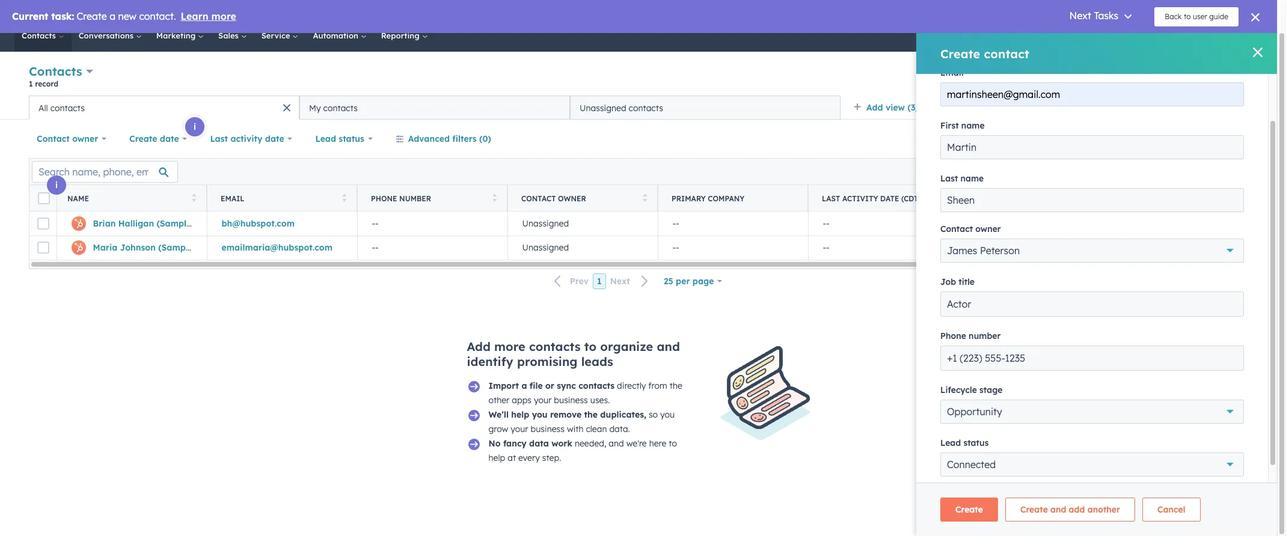 Task type: locate. For each thing, give the bounding box(es) containing it.
last
[[210, 134, 228, 144], [822, 194, 840, 203]]

1 vertical spatial import
[[489, 381, 519, 392]]

1 horizontal spatial last
[[822, 194, 840, 203]]

all views link
[[944, 96, 996, 120]]

primary company column header
[[658, 185, 809, 212]]

2 vertical spatial i
[[55, 180, 58, 191]]

contacts
[[50, 103, 85, 113], [323, 103, 358, 113], [629, 103, 663, 113], [529, 339, 581, 354], [579, 381, 615, 392]]

1 vertical spatial to
[[669, 438, 677, 449]]

1 right prev
[[597, 276, 602, 287]]

you right so at the bottom right of page
[[660, 410, 675, 420]]

0 vertical spatial contact
[[37, 134, 70, 144]]

0 vertical spatial business
[[554, 395, 588, 406]]

needed, and we're here to help at every step.
[[489, 438, 677, 464]]

1 horizontal spatial press to sort. image
[[643, 193, 647, 202]]

0 vertical spatial create
[[1188, 72, 1210, 81]]

so
[[649, 410, 658, 420]]

views
[[965, 102, 988, 113]]

business inside so you grow your business with clean data.
[[531, 424, 565, 435]]

add left more
[[467, 339, 491, 354]]

1 vertical spatial contacts
[[29, 64, 82, 79]]

import down search hubspot "search field"
[[1136, 72, 1160, 81]]

0 vertical spatial (sample
[[157, 218, 191, 229]]

1 horizontal spatial i
[[194, 121, 196, 132]]

provation design studio menu
[[953, 0, 1263, 19]]

phone
[[371, 194, 397, 203]]

you left remove
[[532, 410, 548, 420]]

i button right actions
[[1116, 78, 1135, 97]]

create left "contact"
[[1188, 72, 1210, 81]]

service
[[261, 31, 293, 40]]

0 horizontal spatial you
[[532, 410, 548, 420]]

add for add view (3/5)
[[867, 102, 883, 113]]

2 press to sort. element from the left
[[342, 193, 346, 204]]

import for import a file or sync contacts
[[489, 381, 519, 392]]

the inside directly from the other apps your business uses.
[[670, 381, 682, 392]]

create contact
[[1188, 72, 1238, 81]]

lead status button
[[308, 127, 380, 151]]

the up the clean
[[584, 410, 598, 420]]

last inside popup button
[[210, 134, 228, 144]]

contacts up contact owner popup button
[[50, 103, 85, 113]]

5 press to sort. element from the left
[[943, 193, 948, 204]]

0 vertical spatial view
[[886, 102, 905, 113]]

unassigned button
[[508, 212, 658, 236], [508, 236, 658, 260]]

help inside needed, and we're here to help at every step.
[[489, 453, 505, 464]]

add for add more contacts to organize and identify promising leads
[[467, 339, 491, 354]]

contacts
[[22, 31, 58, 40], [29, 64, 82, 79]]

bh@hubspot.com button
[[207, 212, 357, 236]]

-
[[372, 218, 375, 229], [375, 218, 379, 229], [673, 218, 676, 229], [676, 218, 679, 229], [823, 218, 826, 229], [826, 218, 830, 229], [973, 218, 977, 229], [977, 218, 980, 229], [372, 243, 375, 253], [375, 243, 379, 253], [673, 243, 676, 253], [676, 243, 679, 253], [823, 243, 826, 253], [826, 243, 830, 253], [973, 243, 977, 253], [977, 243, 980, 253]]

0 vertical spatial 1
[[29, 79, 33, 88]]

1 vertical spatial your
[[511, 424, 528, 435]]

0 vertical spatial to
[[584, 339, 597, 354]]

press to sort. element
[[192, 193, 196, 204], [342, 193, 346, 204], [492, 193, 497, 204], [643, 193, 647, 204], [943, 193, 948, 204]]

1 horizontal spatial the
[[670, 381, 682, 392]]

create date button
[[122, 127, 195, 151]]

filters
[[452, 134, 477, 144]]

and up from
[[657, 339, 680, 354]]

per
[[676, 276, 690, 287]]

1 horizontal spatial i button
[[185, 117, 204, 137]]

0 horizontal spatial import
[[489, 381, 519, 392]]

0 horizontal spatial press to sort. image
[[342, 193, 346, 202]]

all down 1 record
[[38, 103, 48, 113]]

maria johnson (sample contact)
[[93, 243, 232, 253]]

business
[[554, 395, 588, 406], [531, 424, 565, 435]]

more
[[494, 339, 525, 354]]

and inside add more contacts to organize and identify promising leads
[[657, 339, 680, 354]]

1 unassigned button from the top
[[508, 212, 658, 236]]

0 vertical spatial contact)
[[194, 218, 230, 229]]

contacts for unassigned contacts
[[629, 103, 663, 113]]

1 vertical spatial lead
[[972, 194, 992, 203]]

all for all views
[[951, 102, 962, 113]]

brian
[[93, 218, 116, 229]]

2 date from the left
[[265, 134, 284, 144]]

1 horizontal spatial contact owner
[[521, 194, 586, 203]]

fancy
[[503, 438, 527, 449]]

work
[[552, 438, 573, 449]]

1 horizontal spatial import
[[1136, 72, 1160, 81]]

0 vertical spatial add
[[867, 102, 883, 113]]

create inside button
[[1188, 72, 1210, 81]]

0 vertical spatial last
[[210, 134, 228, 144]]

1 for 1
[[597, 276, 602, 287]]

the
[[670, 381, 682, 392], [584, 410, 598, 420]]

service link
[[254, 19, 306, 52]]

save
[[1204, 134, 1221, 143]]

i down contact owner popup button
[[55, 180, 58, 191]]

0 vertical spatial your
[[534, 395, 552, 406]]

view inside button
[[1223, 134, 1238, 143]]

1 vertical spatial last
[[822, 194, 840, 203]]

i button
[[1116, 78, 1135, 97], [185, 117, 204, 137], [47, 176, 66, 195]]

1 horizontal spatial add
[[867, 102, 883, 113]]

press to sort. image left phone
[[342, 193, 346, 202]]

create contact button
[[1177, 68, 1248, 87]]

to
[[584, 339, 597, 354], [669, 438, 677, 449]]

contacts inside all contacts button
[[50, 103, 85, 113]]

1 press to sort. image from the left
[[342, 193, 346, 202]]

(sample up "maria johnson (sample contact)"
[[157, 218, 191, 229]]

i
[[1125, 82, 1127, 93], [194, 121, 196, 132], [55, 180, 58, 191]]

0 horizontal spatial i
[[55, 180, 58, 191]]

0 horizontal spatial last
[[210, 134, 228, 144]]

2 all from the left
[[38, 103, 48, 113]]

1 vertical spatial unassigned
[[522, 218, 569, 229]]

1 vertical spatial the
[[584, 410, 598, 420]]

so you grow your business with clean data.
[[489, 410, 675, 435]]

1 horizontal spatial owner
[[558, 194, 586, 203]]

(sample for johnson
[[158, 243, 193, 253]]

all contacts button
[[29, 96, 299, 120]]

unassigned button for emailmaria@hubspot.com
[[508, 236, 658, 260]]

date
[[160, 134, 179, 144], [265, 134, 284, 144]]

2 press to sort. image from the left
[[492, 193, 497, 202]]

lead status
[[972, 194, 1021, 203]]

2 unassigned button from the top
[[508, 236, 658, 260]]

my contacts button
[[299, 96, 570, 120]]

date right activity
[[265, 134, 284, 144]]

0 horizontal spatial help
[[489, 453, 505, 464]]

date down all contacts button
[[160, 134, 179, 144]]

conversations
[[79, 31, 136, 40]]

help down apps
[[511, 410, 529, 420]]

unassigned
[[580, 103, 626, 113], [522, 218, 569, 229], [522, 243, 569, 253]]

contact) for bh@hubspot.com
[[194, 218, 230, 229]]

contact) down email
[[194, 218, 230, 229]]

0 horizontal spatial your
[[511, 424, 528, 435]]

data.
[[609, 424, 630, 435]]

1 horizontal spatial help
[[511, 410, 529, 420]]

sales
[[218, 31, 241, 40]]

hubspot image
[[22, 2, 36, 17]]

date
[[881, 194, 899, 203]]

identify
[[467, 354, 513, 369]]

(sample down brian halligan (sample contact)
[[158, 243, 193, 253]]

save view
[[1204, 134, 1238, 143]]

1 vertical spatial contact
[[521, 194, 556, 203]]

0 horizontal spatial i button
[[47, 176, 66, 195]]

(sample
[[157, 218, 191, 229], [158, 243, 193, 253]]

a
[[522, 381, 527, 392]]

add more contacts to organize and identify promising leads
[[467, 339, 680, 369]]

and down data.
[[609, 438, 624, 449]]

1 inside 1 button
[[597, 276, 602, 287]]

contacts up import a file or sync contacts
[[529, 339, 581, 354]]

lead for lead status
[[315, 134, 336, 144]]

contacts banner
[[29, 62, 1248, 96]]

1 horizontal spatial create
[[1188, 72, 1210, 81]]

press to sort. image
[[342, 193, 346, 202], [643, 193, 647, 202]]

0 horizontal spatial lead
[[315, 134, 336, 144]]

0 horizontal spatial contact owner
[[37, 134, 98, 144]]

the right from
[[670, 381, 682, 392]]

0 horizontal spatial press to sort. image
[[192, 193, 196, 202]]

date inside popup button
[[265, 134, 284, 144]]

maria johnson (sample contact) link
[[93, 243, 232, 253]]

0 vertical spatial i button
[[1116, 78, 1135, 97]]

data quality button
[[983, 65, 1058, 89]]

duplicates,
[[600, 410, 646, 420]]

owner
[[72, 134, 98, 144], [558, 194, 586, 203]]

date inside popup button
[[160, 134, 179, 144]]

0 vertical spatial the
[[670, 381, 682, 392]]

0 horizontal spatial contact
[[37, 134, 70, 144]]

contacts for all contacts
[[50, 103, 85, 113]]

0 vertical spatial i
[[1125, 82, 1127, 93]]

add view (3/5)
[[867, 102, 929, 113]]

contacts up uses.
[[579, 381, 615, 392]]

1 horizontal spatial 1
[[597, 276, 602, 287]]

1 date from the left
[[160, 134, 179, 144]]

2 press to sort. image from the left
[[643, 193, 647, 202]]

3 press to sort. element from the left
[[492, 193, 497, 204]]

import inside button
[[1136, 72, 1160, 81]]

3 press to sort. image from the left
[[943, 193, 948, 202]]

to right here
[[669, 438, 677, 449]]

1 horizontal spatial view
[[1223, 134, 1238, 143]]

all inside button
[[38, 103, 48, 113]]

i for bottommost i button
[[55, 180, 58, 191]]

contact owner inside popup button
[[37, 134, 98, 144]]

business up we'll help you remove the duplicates,
[[554, 395, 588, 406]]

press to sort. image left primary
[[643, 193, 647, 202]]

file
[[530, 381, 543, 392]]

leads
[[581, 354, 613, 369]]

1 horizontal spatial your
[[534, 395, 552, 406]]

i right actions popup button
[[1125, 82, 1127, 93]]

2 vertical spatial unassigned
[[522, 243, 569, 253]]

to left organize
[[584, 339, 597, 354]]

contact owner
[[37, 134, 98, 144], [521, 194, 586, 203]]

all contacts
[[38, 103, 85, 113]]

menu item
[[1042, 0, 1070, 19]]

descending sort. press to sort ascending. element
[[1244, 193, 1248, 204]]

1 horizontal spatial to
[[669, 438, 677, 449]]

1 vertical spatial add
[[467, 339, 491, 354]]

lead inside lead status popup button
[[315, 134, 336, 144]]

0 vertical spatial import
[[1136, 72, 1160, 81]]

2 horizontal spatial press to sort. image
[[943, 193, 948, 202]]

i button right "create date"
[[185, 117, 204, 137]]

contacts down contacts banner
[[629, 103, 663, 113]]

emailmaria@hubspot.com button
[[207, 236, 357, 260]]

i for the right i button
[[1125, 82, 1127, 93]]

view right save
[[1223, 134, 1238, 143]]

create inside popup button
[[129, 134, 157, 144]]

1 horizontal spatial lead
[[972, 194, 992, 203]]

view left the (3/5)
[[886, 102, 905, 113]]

2 you from the left
[[660, 410, 675, 420]]

1 vertical spatial create
[[129, 134, 157, 144]]

contacts inside "popup button"
[[29, 64, 82, 79]]

press to sort. image for last activity date (cdt)
[[943, 193, 948, 202]]

contact) for emailmaria@hubspot.com
[[196, 243, 232, 253]]

all views
[[951, 102, 988, 113]]

i down all contacts button
[[194, 121, 196, 132]]

your up the fancy
[[511, 424, 528, 435]]

press to sort. element for last activity date (cdt)
[[943, 193, 948, 204]]

1 horizontal spatial date
[[265, 134, 284, 144]]

maria
[[93, 243, 117, 253]]

your inside directly from the other apps your business uses.
[[534, 395, 552, 406]]

1 horizontal spatial and
[[657, 339, 680, 354]]

add
[[867, 102, 883, 113], [467, 339, 491, 354]]

0 vertical spatial and
[[657, 339, 680, 354]]

contact inside contact owner popup button
[[37, 134, 70, 144]]

james peterson image
[[1142, 4, 1152, 15]]

0 horizontal spatial date
[[160, 134, 179, 144]]

2 horizontal spatial i
[[1125, 82, 1127, 93]]

1 for 1 record
[[29, 79, 33, 88]]

1 vertical spatial and
[[609, 438, 624, 449]]

my
[[309, 103, 321, 113]]

actions button
[[1066, 68, 1118, 87]]

i button left name at the left top of page
[[47, 176, 66, 195]]

0 vertical spatial lead
[[315, 134, 336, 144]]

Search name, phone, email addresses, or company search field
[[32, 161, 178, 183]]

1 record
[[29, 79, 58, 88]]

business up 'data' on the bottom left of page
[[531, 424, 565, 435]]

contacts inside my contacts 'button'
[[323, 103, 358, 113]]

contacts right my
[[323, 103, 358, 113]]

0 horizontal spatial create
[[129, 134, 157, 144]]

at
[[508, 453, 516, 464]]

1 vertical spatial help
[[489, 453, 505, 464]]

import up other
[[489, 381, 519, 392]]

contacts up the "record"
[[29, 64, 82, 79]]

1 vertical spatial view
[[1223, 134, 1238, 143]]

all inside "link"
[[951, 102, 962, 113]]

1 vertical spatial (sample
[[158, 243, 193, 253]]

0 horizontal spatial to
[[584, 339, 597, 354]]

search button
[[1246, 25, 1267, 46]]

0 horizontal spatial view
[[886, 102, 905, 113]]

create for create date
[[129, 134, 157, 144]]

contacts inside unassigned contacts button
[[629, 103, 663, 113]]

1 horizontal spatial you
[[660, 410, 675, 420]]

1 left the "record"
[[29, 79, 33, 88]]

0 vertical spatial owner
[[72, 134, 98, 144]]

help down "no"
[[489, 453, 505, 464]]

1 inside contacts banner
[[29, 79, 33, 88]]

descending sort. press to sort ascending. image
[[1244, 193, 1248, 202]]

with
[[567, 424, 584, 435]]

all left views
[[951, 102, 962, 113]]

add inside popup button
[[867, 102, 883, 113]]

1 vertical spatial 1
[[597, 276, 602, 287]]

1 vertical spatial i
[[194, 121, 196, 132]]

0 horizontal spatial 1
[[29, 79, 33, 88]]

4 press to sort. element from the left
[[643, 193, 647, 204]]

import
[[1136, 72, 1160, 81], [489, 381, 519, 392]]

your down file
[[534, 395, 552, 406]]

name
[[67, 194, 89, 203]]

0 horizontal spatial add
[[467, 339, 491, 354]]

1 press to sort. element from the left
[[192, 193, 196, 204]]

0 horizontal spatial and
[[609, 438, 624, 449]]

0 horizontal spatial owner
[[72, 134, 98, 144]]

1 horizontal spatial press to sort. image
[[492, 193, 497, 202]]

press to sort. image
[[192, 193, 196, 202], [492, 193, 497, 202], [943, 193, 948, 202]]

add left the (3/5)
[[867, 102, 883, 113]]

primary
[[672, 194, 706, 203]]

notifications image
[[1116, 5, 1127, 16]]

1 all from the left
[[951, 102, 962, 113]]

help
[[511, 410, 529, 420], [489, 453, 505, 464]]

0 horizontal spatial all
[[38, 103, 48, 113]]

contact) down bh@hubspot.com link
[[196, 243, 232, 253]]

contacts down hubspot link
[[22, 31, 58, 40]]

1 horizontal spatial all
[[951, 102, 962, 113]]

0 vertical spatial unassigned
[[580, 103, 626, 113]]

0 vertical spatial contact owner
[[37, 134, 98, 144]]

1 vertical spatial contact)
[[196, 243, 232, 253]]

1 vertical spatial business
[[531, 424, 565, 435]]

0 vertical spatial help
[[511, 410, 529, 420]]

add inside add more contacts to organize and identify promising leads
[[467, 339, 491, 354]]

view inside popup button
[[886, 102, 905, 113]]

create down all contacts button
[[129, 134, 157, 144]]



Task type: describe. For each thing, give the bounding box(es) containing it.
lead status
[[315, 134, 364, 144]]

we'll help you remove the duplicates,
[[489, 410, 646, 420]]

advanced filters (0) button
[[388, 127, 499, 151]]

all for all contacts
[[38, 103, 48, 113]]

create for create contact
[[1188, 72, 1210, 81]]

provation design studio
[[1155, 5, 1244, 14]]

contacts inside add more contacts to organize and identify promising leads
[[529, 339, 581, 354]]

design
[[1192, 5, 1218, 14]]

prev button
[[547, 274, 593, 290]]

brian halligan (sample contact)
[[93, 218, 230, 229]]

grow
[[489, 424, 508, 435]]

page
[[693, 276, 714, 287]]

we'll
[[489, 410, 509, 420]]

press to sort. image for email
[[342, 193, 346, 202]]

contacts button
[[29, 63, 93, 80]]

last activity date button
[[202, 127, 300, 151]]

2 horizontal spatial i button
[[1116, 78, 1135, 97]]

automation
[[313, 31, 361, 40]]

add view (3/5) button
[[846, 96, 944, 120]]

contacts link
[[14, 19, 71, 52]]

primary company
[[672, 194, 745, 203]]

25
[[664, 276, 673, 287]]

import button
[[1126, 68, 1170, 87]]

needed,
[[575, 438, 606, 449]]

unassigned inside button
[[580, 103, 626, 113]]

help button
[[1071, 0, 1092, 19]]

to inside needed, and we're here to help at every step.
[[669, 438, 677, 449]]

Search HubSpot search field
[[1108, 25, 1256, 46]]

(3/5)
[[908, 102, 929, 113]]

marketing link
[[149, 19, 211, 52]]

(cdt)
[[901, 194, 921, 203]]

advanced filters (0)
[[408, 134, 491, 144]]

marketing
[[156, 31, 198, 40]]

1 vertical spatial owner
[[558, 194, 586, 203]]

view for add
[[886, 102, 905, 113]]

bh@hubspot.com link
[[222, 218, 295, 229]]

1 press to sort. image from the left
[[192, 193, 196, 202]]

prev
[[570, 276, 589, 287]]

(0)
[[479, 134, 491, 144]]

reporting link
[[374, 19, 435, 52]]

1 vertical spatial i button
[[185, 117, 204, 137]]

0 horizontal spatial the
[[584, 410, 598, 420]]

notifications button
[[1111, 0, 1132, 19]]

clean
[[586, 424, 607, 435]]

lead for lead status
[[972, 194, 992, 203]]

advanced
[[408, 134, 450, 144]]

business inside directly from the other apps your business uses.
[[554, 395, 588, 406]]

owner inside popup button
[[72, 134, 98, 144]]

contacts for my contacts
[[323, 103, 358, 113]]

(sample for halligan
[[157, 218, 191, 229]]

uses.
[[590, 395, 610, 406]]

press to sort. element for email
[[342, 193, 346, 204]]

view for save
[[1223, 134, 1238, 143]]

i for i button to the middle
[[194, 121, 196, 132]]

contact owner button
[[29, 127, 114, 151]]

25 per page button
[[656, 269, 730, 293]]

1 horizontal spatial contact
[[521, 194, 556, 203]]

actions
[[1076, 72, 1101, 81]]

directly
[[617, 381, 646, 392]]

press to sort. image for contact owner
[[643, 193, 647, 202]]

studio
[[1220, 5, 1244, 14]]

bh@hubspot.com
[[222, 218, 295, 229]]

settings link
[[1094, 3, 1109, 16]]

step.
[[542, 453, 561, 464]]

last for last activity date (cdt)
[[822, 194, 840, 203]]

every
[[518, 453, 540, 464]]

emailmaria@hubspot.com
[[222, 243, 333, 253]]

last activity date (cdt)
[[822, 194, 921, 203]]

status
[[339, 134, 364, 144]]

press to sort. element for contact owner
[[643, 193, 647, 204]]

no
[[489, 438, 501, 449]]

company
[[708, 194, 745, 203]]

conversations link
[[71, 19, 149, 52]]

to inside add more contacts to organize and identify promising leads
[[584, 339, 597, 354]]

last for last activity date
[[210, 134, 228, 144]]

hubspot link
[[14, 2, 45, 17]]

unassigned button for bh@hubspot.com
[[508, 212, 658, 236]]

2 vertical spatial i button
[[47, 176, 66, 195]]

import for import
[[1136, 72, 1160, 81]]

sync
[[557, 381, 576, 392]]

provation design studio button
[[1134, 0, 1262, 19]]

create date
[[129, 134, 179, 144]]

brian halligan (sample contact) link
[[93, 218, 230, 229]]

directly from the other apps your business uses.
[[489, 381, 682, 406]]

press to sort. element for phone number
[[492, 193, 497, 204]]

halligan
[[118, 218, 154, 229]]

other
[[489, 395, 510, 406]]

phone number
[[371, 194, 431, 203]]

we're
[[626, 438, 647, 449]]

here
[[649, 438, 667, 449]]

apps
[[512, 395, 532, 406]]

1 you from the left
[[532, 410, 548, 420]]

organize
[[600, 339, 653, 354]]

record
[[35, 79, 58, 88]]

unassigned for emailmaria@hubspot.com
[[522, 243, 569, 253]]

unassigned for bh@hubspot.com
[[522, 218, 569, 229]]

press to sort. image for phone number
[[492, 193, 497, 202]]

0 vertical spatial contacts
[[22, 31, 58, 40]]

pagination navigation
[[547, 274, 656, 290]]

next button
[[606, 274, 656, 290]]

data quality
[[1004, 72, 1058, 83]]

promising
[[517, 354, 578, 369]]

sales link
[[211, 19, 254, 52]]

you inside so you grow your business with clean data.
[[660, 410, 675, 420]]

save view button
[[1183, 129, 1248, 149]]

remove
[[550, 410, 582, 420]]

search image
[[1252, 31, 1261, 40]]

status
[[994, 194, 1021, 203]]

activity
[[842, 194, 878, 203]]

25 per page
[[664, 276, 714, 287]]

1 vertical spatial contact owner
[[521, 194, 586, 203]]

from
[[648, 381, 667, 392]]

contact
[[1212, 72, 1238, 81]]

and inside needed, and we're here to help at every step.
[[609, 438, 624, 449]]

settings image
[[1096, 5, 1107, 16]]

1 button
[[593, 274, 606, 289]]

help image
[[1076, 5, 1087, 16]]

my contacts
[[309, 103, 358, 113]]

your inside so you grow your business with clean data.
[[511, 424, 528, 435]]



Task type: vqa. For each thing, say whether or not it's contained in the screenshot.
the bottom "Image"
no



